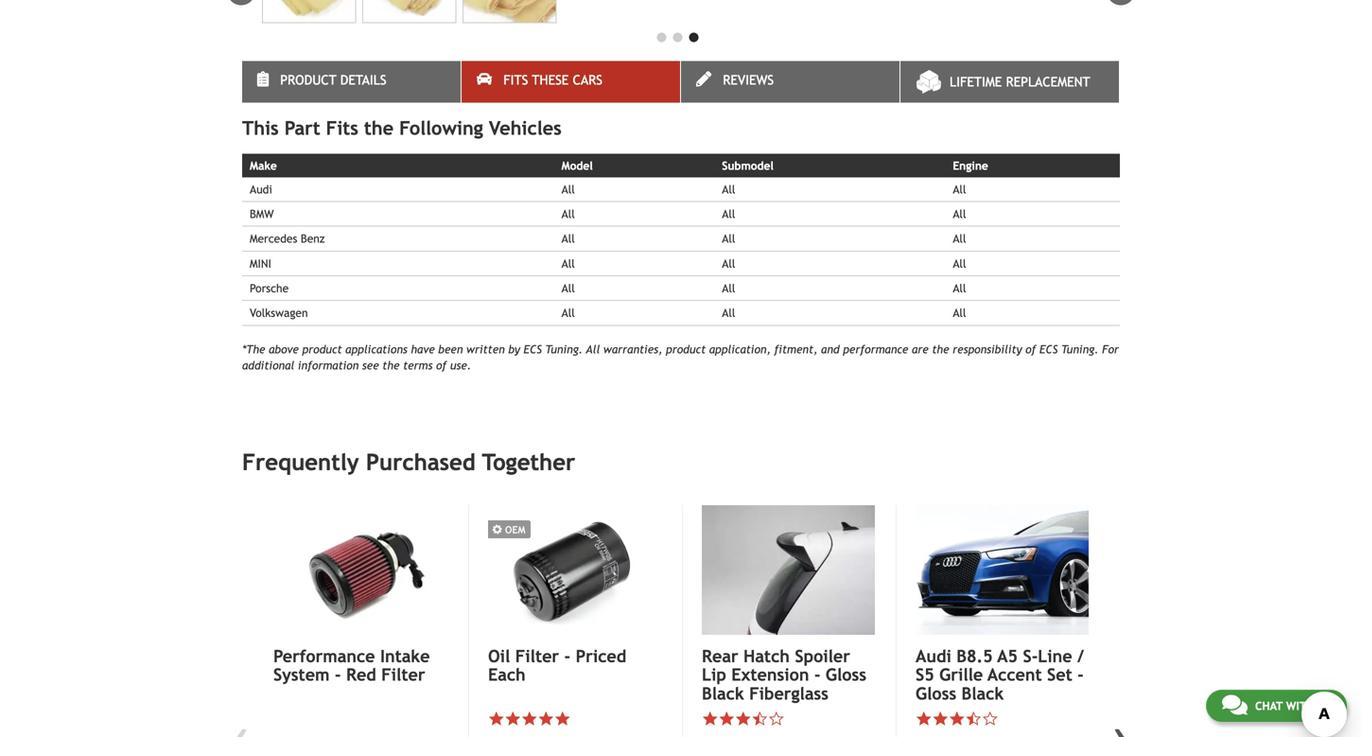 Task type: describe. For each thing, give the bounding box(es) containing it.
performance
[[843, 342, 909, 356]]

0 horizontal spatial fits
[[326, 117, 359, 139]]

3 star image from the left
[[555, 711, 571, 728]]

submodel
[[722, 159, 774, 172]]

are
[[912, 342, 929, 356]]

gloss inside rear hatch spoiler lip extension - gloss black fiberglass
[[826, 665, 867, 685]]

following
[[400, 117, 483, 139]]

4 star image from the left
[[719, 711, 735, 728]]

fits inside "link"
[[504, 72, 528, 87]]

2 vertical spatial the
[[383, 359, 400, 372]]

engine
[[953, 159, 989, 172]]

performance
[[274, 646, 375, 666]]

*the above product applications have been written by                 ecs tuning. all warranties, product application, fitment,                 and performance are the responsibility of ecs tuning.                 for additional information see the terms of use.
[[242, 342, 1119, 372]]

benz
[[301, 232, 325, 245]]

set
[[1048, 665, 1073, 685]]

lifetime
[[950, 74, 1002, 89]]

3 es#4000974 - 029327sch01a - microfiber cloth 3 pk - professional quality micro fiber cloth - schwaben - audi bmw volkswagen mercedes benz mini porsche image from the left
[[463, 0, 557, 23]]

2 ecs from the left
[[1040, 342, 1058, 356]]

hatch
[[744, 646, 790, 666]]

product details link
[[242, 61, 461, 103]]

these
[[532, 72, 569, 87]]

oil filter - priced each link
[[488, 646, 662, 685]]

frequently purchased together
[[242, 449, 576, 476]]

black inside the audi b8.5 a5 s-line / s5 grille accent set - gloss black
[[962, 684, 1004, 704]]

with
[[1287, 699, 1315, 713]]

lifetime replacement
[[950, 74, 1091, 89]]

product
[[280, 72, 337, 87]]

2 star image from the left
[[505, 711, 521, 728]]

rear
[[702, 646, 739, 666]]

rear hatch spoiler lip extension - gloss black fiberglass link
[[702, 646, 875, 704]]

been
[[438, 342, 463, 356]]

0 vertical spatial the
[[364, 117, 394, 139]]

frequently
[[242, 449, 359, 476]]

grille
[[940, 665, 984, 685]]

intake
[[380, 646, 430, 666]]

audi for audi
[[250, 183, 272, 196]]

oil filter - priced each image
[[488, 505, 662, 635]]

extension
[[732, 665, 810, 685]]

part
[[285, 117, 320, 139]]

1 vertical spatial of
[[436, 359, 447, 372]]

s5
[[916, 665, 935, 685]]

s-
[[1024, 646, 1038, 666]]

1 star image from the left
[[521, 711, 538, 728]]

us
[[1318, 699, 1332, 713]]

2 product from the left
[[666, 342, 706, 356]]

spoiler
[[795, 646, 851, 666]]

terms
[[403, 359, 433, 372]]

gloss inside the audi b8.5 a5 s-line / s5 grille accent set - gloss black
[[916, 684, 957, 704]]

chat with us link
[[1207, 690, 1348, 722]]

1 product from the left
[[302, 342, 342, 356]]

1 ecs from the left
[[524, 342, 542, 356]]

accent
[[988, 665, 1043, 685]]

6 star image from the left
[[949, 711, 966, 728]]

details
[[340, 72, 387, 87]]

see
[[362, 359, 379, 372]]

fits these cars link
[[462, 61, 680, 103]]

mercedes
[[250, 232, 297, 245]]

line
[[1038, 646, 1073, 666]]

have
[[411, 342, 435, 356]]

2 tuning. from the left
[[1062, 342, 1099, 356]]

performance intake system - red filter
[[274, 646, 430, 685]]

lip
[[702, 665, 727, 685]]

vehicles
[[489, 117, 562, 139]]

star image for audi b8.5 a5 s-line / s5 grille accent set - gloss black
[[916, 711, 933, 728]]

applications
[[346, 342, 408, 356]]

mini
[[250, 257, 271, 270]]

1 es#4000974 - 029327sch01a - microfiber cloth 3 pk - professional quality micro fiber cloth - schwaben - audi bmw volkswagen mercedes benz mini porsche image from the left
[[262, 0, 356, 23]]

rear hatch spoiler lip extension - gloss black fiberglass image
[[702, 505, 875, 635]]



Task type: locate. For each thing, give the bounding box(es) containing it.
half star image down grille on the bottom
[[966, 711, 982, 728]]

of
[[1026, 342, 1037, 356], [436, 359, 447, 372]]

the right see
[[383, 359, 400, 372]]

application,
[[710, 342, 771, 356]]

1 vertical spatial the
[[933, 342, 950, 356]]

written
[[467, 342, 505, 356]]

make
[[250, 159, 277, 172]]

- left red
[[335, 665, 341, 685]]

all
[[562, 183, 575, 196], [722, 183, 736, 196], [953, 183, 967, 196], [562, 207, 575, 221], [722, 207, 736, 221], [953, 207, 967, 221], [562, 232, 575, 245], [722, 232, 736, 245], [953, 232, 967, 245], [562, 257, 575, 270], [722, 257, 736, 270], [953, 257, 967, 270], [562, 282, 575, 295], [722, 282, 736, 295], [953, 282, 967, 295], [562, 306, 575, 320], [722, 306, 736, 320], [953, 306, 967, 320], [586, 342, 600, 356]]

reviews link
[[681, 61, 900, 103]]

0 horizontal spatial gloss
[[826, 665, 867, 685]]

1 vertical spatial fits
[[326, 117, 359, 139]]

replacement
[[1006, 74, 1091, 89]]

star image
[[488, 711, 505, 728], [505, 711, 521, 728], [702, 711, 719, 728], [719, 711, 735, 728], [916, 711, 933, 728]]

0 horizontal spatial ecs
[[524, 342, 542, 356]]

use.
[[450, 359, 472, 372]]

0 vertical spatial fits
[[504, 72, 528, 87]]

1 horizontal spatial es#4000974 - 029327sch01a - microfiber cloth 3 pk - professional quality micro fiber cloth - schwaben - audi bmw volkswagen mercedes benz mini porsche image
[[362, 0, 456, 23]]

1 horizontal spatial gloss
[[916, 684, 957, 704]]

model
[[562, 159, 593, 172]]

cars
[[573, 72, 603, 87]]

of right the responsibility on the right top
[[1026, 342, 1037, 356]]

1 horizontal spatial tuning.
[[1062, 342, 1099, 356]]

lifetime replacement link
[[901, 61, 1120, 103]]

a5
[[998, 646, 1018, 666]]

ecs right the responsibility on the right top
[[1040, 342, 1058, 356]]

ecs right by
[[524, 342, 542, 356]]

product up information
[[302, 342, 342, 356]]

audi down make
[[250, 183, 272, 196]]

3 star image from the left
[[702, 711, 719, 728]]

additional
[[242, 359, 295, 372]]

- inside rear hatch spoiler lip extension - gloss black fiberglass
[[815, 665, 821, 685]]

purchased
[[366, 449, 476, 476]]

audi b8.5 a5 s-line / s5 grille accent set - gloss black image
[[916, 505, 1089, 635]]

black inside rear hatch spoiler lip extension - gloss black fiberglass
[[702, 684, 745, 704]]

the right the are
[[933, 342, 950, 356]]

oil filter - priced each
[[488, 646, 627, 685]]

responsibility
[[953, 342, 1023, 356]]

0 horizontal spatial es#4000974 - 029327sch01a - microfiber cloth 3 pk - professional quality micro fiber cloth - schwaben - audi bmw volkswagen mercedes benz mini porsche image
[[262, 0, 356, 23]]

of down the been at top
[[436, 359, 447, 372]]

priced
[[576, 646, 627, 666]]

black
[[702, 684, 745, 704], [962, 684, 1004, 704]]

- inside performance intake system - red filter
[[335, 665, 341, 685]]

2 half star image from the left
[[966, 711, 982, 728]]

bmw
[[250, 207, 274, 221]]

star image for oil filter - priced each
[[488, 711, 505, 728]]

the
[[364, 117, 394, 139], [933, 342, 950, 356], [383, 359, 400, 372]]

above
[[269, 342, 299, 356]]

tuning. left for
[[1062, 342, 1099, 356]]

audi b8.5 a5 s-line / s5 grille accent set - gloss black link
[[916, 646, 1089, 704]]

performance intake system - red filter image
[[274, 505, 448, 636]]

1 black from the left
[[702, 684, 745, 704]]

4 star image from the left
[[735, 711, 752, 728]]

1 horizontal spatial black
[[962, 684, 1004, 704]]

rear hatch spoiler lip extension - gloss black fiberglass
[[702, 646, 867, 704]]

system
[[274, 665, 330, 685]]

tuning.
[[546, 342, 583, 356], [1062, 342, 1099, 356]]

0 vertical spatial of
[[1026, 342, 1037, 356]]

porsche
[[250, 282, 289, 295]]

for
[[1103, 342, 1119, 356]]

warranties,
[[604, 342, 663, 356]]

product
[[302, 342, 342, 356], [666, 342, 706, 356]]

star image
[[521, 711, 538, 728], [538, 711, 555, 728], [555, 711, 571, 728], [735, 711, 752, 728], [933, 711, 949, 728], [949, 711, 966, 728]]

audi left b8.5
[[916, 646, 952, 666]]

comments image
[[1223, 694, 1248, 716]]

0 horizontal spatial black
[[702, 684, 745, 704]]

-
[[565, 646, 571, 666], [335, 665, 341, 685], [815, 665, 821, 685], [1078, 665, 1084, 685]]

/
[[1078, 646, 1085, 666]]

1 horizontal spatial filter
[[516, 646, 559, 666]]

es#4000974 - 029327sch01a - microfiber cloth 3 pk - professional quality micro fiber cloth - schwaben - audi bmw volkswagen mercedes benz mini porsche image up product
[[262, 0, 356, 23]]

1 star image from the left
[[488, 711, 505, 728]]

half star image
[[752, 711, 768, 728], [966, 711, 982, 728]]

ecs
[[524, 342, 542, 356], [1040, 342, 1058, 356]]

1 horizontal spatial fits
[[504, 72, 528, 87]]

half star image down fiberglass
[[752, 711, 768, 728]]

2 black from the left
[[962, 684, 1004, 704]]

1 vertical spatial audi
[[916, 646, 952, 666]]

audi for audi b8.5 a5 s-line / s5 grille accent set - gloss black
[[916, 646, 952, 666]]

and
[[822, 342, 840, 356]]

empty star image
[[982, 711, 999, 728]]

volkswagen
[[250, 306, 308, 320]]

audi inside the audi b8.5 a5 s-line / s5 grille accent set - gloss black
[[916, 646, 952, 666]]

product details
[[280, 72, 387, 87]]

0 horizontal spatial filter
[[382, 665, 425, 685]]

- left priced
[[565, 646, 571, 666]]

performance intake system - red filter link
[[274, 646, 448, 685]]

together
[[482, 449, 576, 476]]

- inside the audi b8.5 a5 s-line / s5 grille accent set - gloss black
[[1078, 665, 1084, 685]]

fiberglass
[[750, 684, 829, 704]]

filter inside performance intake system - red filter
[[382, 665, 425, 685]]

*the
[[242, 342, 265, 356]]

red
[[346, 665, 376, 685]]

2 es#4000974 - 029327sch01a - microfiber cloth 3 pk - professional quality micro fiber cloth - schwaben - audi bmw volkswagen mercedes benz mini porsche image from the left
[[362, 0, 456, 23]]

star image for rear hatch spoiler lip extension - gloss black fiberglass
[[702, 711, 719, 728]]

audi
[[250, 183, 272, 196], [916, 646, 952, 666]]

fits right part
[[326, 117, 359, 139]]

5 star image from the left
[[933, 711, 949, 728]]

0 horizontal spatial product
[[302, 342, 342, 356]]

gloss
[[826, 665, 867, 685], [916, 684, 957, 704]]

es#4000974 - 029327sch01a - microfiber cloth 3 pk - professional quality micro fiber cloth - schwaben - audi bmw volkswagen mercedes benz mini porsche image
[[262, 0, 356, 23], [362, 0, 456, 23], [463, 0, 557, 23]]

all inside *the above product applications have been written by                 ecs tuning. all warranties, product application, fitment,                 and performance are the responsibility of ecs tuning.                 for additional information see the terms of use.
[[586, 342, 600, 356]]

0 horizontal spatial of
[[436, 359, 447, 372]]

1 tuning. from the left
[[546, 342, 583, 356]]

2 horizontal spatial es#4000974 - 029327sch01a - microfiber cloth 3 pk - professional quality micro fiber cloth - schwaben - audi bmw volkswagen mercedes benz mini porsche image
[[463, 0, 557, 23]]

this part fits the following vehicles
[[242, 117, 562, 139]]

1 horizontal spatial ecs
[[1040, 342, 1058, 356]]

- inside the oil filter - priced each
[[565, 646, 571, 666]]

reviews
[[723, 72, 774, 87]]

half star image for accent
[[966, 711, 982, 728]]

oil
[[488, 646, 510, 666]]

this
[[242, 117, 279, 139]]

chat with us
[[1256, 699, 1332, 713]]

- right extension in the bottom of the page
[[815, 665, 821, 685]]

2 star image from the left
[[538, 711, 555, 728]]

fits these cars
[[504, 72, 603, 87]]

half star image for fiberglass
[[752, 711, 768, 728]]

chat
[[1256, 699, 1283, 713]]

es#4000974 - 029327sch01a - microfiber cloth 3 pk - professional quality micro fiber cloth - schwaben - audi bmw volkswagen mercedes benz mini porsche image up details
[[362, 0, 456, 23]]

black down rear
[[702, 684, 745, 704]]

es#4000974 - 029327sch01a - microfiber cloth 3 pk - professional quality micro fiber cloth - schwaben - audi bmw volkswagen mercedes benz mini porsche image up these
[[463, 0, 557, 23]]

product right warranties,
[[666, 342, 706, 356]]

filter right the 'oil'
[[516, 646, 559, 666]]

fits
[[504, 72, 528, 87], [326, 117, 359, 139]]

by
[[509, 342, 520, 356]]

0 horizontal spatial half star image
[[752, 711, 768, 728]]

1 horizontal spatial of
[[1026, 342, 1037, 356]]

5 star image from the left
[[916, 711, 933, 728]]

each
[[488, 665, 526, 685]]

empty star image
[[768, 711, 785, 728]]

1 horizontal spatial half star image
[[966, 711, 982, 728]]

filter
[[516, 646, 559, 666], [382, 665, 425, 685]]

0 horizontal spatial audi
[[250, 183, 272, 196]]

1 horizontal spatial product
[[666, 342, 706, 356]]

fitment,
[[775, 342, 818, 356]]

filter right red
[[382, 665, 425, 685]]

audi b8.5 a5 s-line / s5 grille accent set - gloss black
[[916, 646, 1085, 704]]

0 horizontal spatial tuning.
[[546, 342, 583, 356]]

0 vertical spatial audi
[[250, 183, 272, 196]]

1 horizontal spatial audi
[[916, 646, 952, 666]]

information
[[298, 359, 359, 372]]

fits left these
[[504, 72, 528, 87]]

filter inside the oil filter - priced each
[[516, 646, 559, 666]]

b8.5
[[957, 646, 993, 666]]

the down details
[[364, 117, 394, 139]]

mercedes benz
[[250, 232, 325, 245]]

tuning. right by
[[546, 342, 583, 356]]

- right set
[[1078, 665, 1084, 685]]

black up empty star icon on the right
[[962, 684, 1004, 704]]

1 half star image from the left
[[752, 711, 768, 728]]



Task type: vqa. For each thing, say whether or not it's contained in the screenshot.
the rightmost "We"
no



